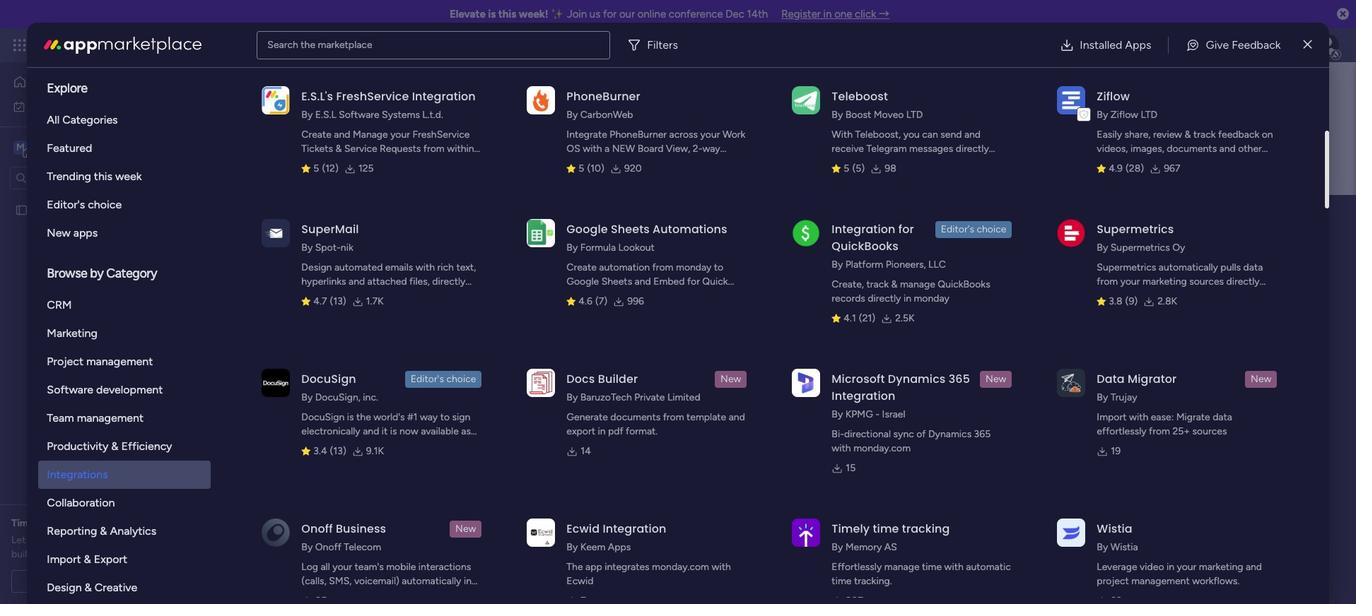 Task type: vqa. For each thing, say whether or not it's contained in the screenshot.
Ready, set, get notified!
no



Task type: locate. For each thing, give the bounding box(es) containing it.
format.
[[626, 426, 658, 438]]

0 horizontal spatial of
[[84, 549, 94, 561]]

app logo image for create, track & manage quickbooks records directly in monday
[[792, 219, 821, 247]]

reporting
[[47, 525, 97, 538]]

0 horizontal spatial ltd
[[906, 109, 923, 121]]

integration
[[412, 88, 476, 105], [832, 221, 896, 238], [832, 388, 896, 404], [603, 521, 666, 537]]

1 horizontal spatial time
[[873, 521, 899, 537]]

a inside button
[[90, 576, 95, 588]]

way right the #1
[[420, 412, 438, 424]]

0 horizontal spatial main workspace
[[33, 140, 116, 154]]

0 horizontal spatial to
[[337, 440, 347, 452]]

0 vertical spatial this
[[498, 8, 516, 21]]

365 inside microsoft dynamics 365 integration
[[949, 371, 970, 388]]

review
[[1153, 129, 1182, 141], [97, 518, 128, 530], [81, 535, 110, 547]]

one
[[835, 8, 852, 21]]

create for google sheets automations
[[567, 262, 597, 274]]

0 vertical spatial supermetrics
[[1097, 221, 1174, 238]]

app logo image left by onoff telecom
[[262, 519, 290, 547]]

1 horizontal spatial quickbooks
[[938, 279, 990, 291]]

0 horizontal spatial automatically
[[402, 576, 461, 588]]

docusign up electronically
[[301, 412, 345, 424]]

your inside integrate phoneburner across your work os with a new board view, 2-way sync, click-to-dial, and custom automations.
[[700, 129, 720, 141]]

work for monday
[[114, 37, 140, 53]]

to up quick
[[714, 262, 724, 274]]

directly inside create, track & manage quickbooks records directly in monday
[[868, 293, 901, 305]]

lookout
[[618, 242, 655, 254]]

editor's up the #1
[[411, 373, 444, 385]]

monday.com inside the bi-directional sync of dynamics 365 with monday.com
[[854, 443, 911, 455]]

1 vertical spatial to
[[440, 412, 450, 424]]

google up access! at the left
[[567, 276, 599, 288]]

& inside create, track & manage quickbooks records directly in monday
[[891, 279, 898, 291]]

3 5 from the left
[[844, 163, 850, 175]]

quickbooks up the platform
[[832, 238, 899, 255]]

create inside create and manage your freshservice tickets & service requests from within monday.com
[[301, 129, 332, 141]]

limited
[[667, 392, 701, 404]]

app logo image left formula
[[527, 219, 555, 247]]

1 vertical spatial sources
[[1193, 426, 1227, 438]]

your inside "leverage video in your marketing and project management workflows."
[[1177, 561, 1197, 573]]

is right elevate
[[488, 8, 496, 21]]

main
[[33, 140, 57, 154], [353, 200, 407, 232]]

docusign inside docusign is the world's #1 way to sign electronically and it is now available as an easy to use monday.com app
[[301, 412, 345, 424]]

experts
[[45, 535, 78, 547]]

software
[[339, 109, 379, 121], [47, 383, 93, 397]]

1 vertical spatial test
[[291, 352, 309, 364]]

1 ltd from the left
[[906, 109, 923, 121]]

by left the spot-
[[301, 242, 313, 254]]

5 for e.s.l's freshservice integration
[[314, 163, 319, 175]]

google inside "google sheets automations by formula lookout"
[[567, 221, 608, 238]]

1 horizontal spatial this
[[498, 8, 516, 21]]

tracking
[[902, 521, 950, 537]]

app logo image left timely
[[792, 519, 821, 547]]

by left formula
[[567, 242, 578, 254]]

app logo image for generate documents from template and export in pdf format.
[[527, 369, 555, 397]]

4.7 (13)
[[314, 296, 346, 308]]

of right free
[[84, 549, 94, 561]]

by up with
[[832, 109, 843, 121]]

from inside the with teleboost, you can send and receive telegram messages directly from monday.com.
[[832, 157, 853, 169]]

5 left (10)
[[579, 163, 584, 175]]

invite members image
[[1170, 38, 1184, 52]]

hyperlinks
[[301, 276, 346, 288]]

directly up "(21)"
[[868, 293, 901, 305]]

1 horizontal spatial our
[[619, 8, 635, 21]]

2 vertical spatial choice
[[446, 373, 476, 385]]

5 (5)
[[844, 163, 865, 175]]

0 vertical spatial work
[[114, 37, 140, 53]]

editor's choice up llc
[[941, 223, 1007, 235]]

5 left (5)
[[844, 163, 850, 175]]

time up as
[[873, 521, 899, 537]]

app logo image left the spot-
[[262, 219, 290, 247]]

your up the (9)
[[1121, 276, 1140, 288]]

phoneburner inside integrate phoneburner across your work os with a new board view, 2-way sync, click-to-dial, and custom automations.
[[610, 129, 667, 141]]

for right time
[[36, 518, 49, 530]]

integration up the platform
[[832, 221, 896, 238]]

design inside design automated emails with rich text, hyperlinks and attached files, directly from monday.com
[[301, 262, 332, 274]]

editor's for integration for quickbooks
[[941, 223, 974, 235]]

sources down migrate
[[1193, 426, 1227, 438]]

workspace up text,
[[413, 200, 534, 232]]

app right the
[[586, 561, 602, 573]]

browse
[[47, 266, 87, 281]]

1 vertical spatial wistia
[[1111, 542, 1138, 554]]

app logo image
[[262, 86, 290, 114], [527, 86, 555, 114], [792, 86, 821, 114], [1057, 86, 1086, 114], [262, 219, 290, 247], [527, 219, 555, 247], [792, 219, 821, 247], [1057, 219, 1086, 247], [262, 369, 290, 397], [527, 369, 555, 397], [792, 369, 821, 397], [1057, 369, 1086, 397], [792, 519, 821, 547], [262, 519, 290, 547], [527, 519, 555, 547], [1057, 519, 1086, 547]]

1 horizontal spatial main workspace
[[353, 200, 534, 232]]

l.t.d.
[[422, 109, 443, 121]]

0 vertical spatial sources
[[1189, 276, 1224, 288]]

&
[[1185, 129, 1191, 141], [336, 143, 342, 155], [891, 279, 898, 291], [111, 440, 119, 453], [100, 525, 107, 538], [84, 553, 91, 566], [85, 581, 92, 595]]

0 vertical spatial docusign
[[301, 371, 356, 388]]

see plans button
[[228, 35, 296, 56]]

choice
[[88, 198, 122, 211], [977, 223, 1007, 235], [446, 373, 476, 385]]

main right workspace icon
[[33, 140, 57, 154]]

0 vertical spatial of
[[917, 429, 926, 441]]

app logo image left supermetrics by supermetrics oy
[[1057, 219, 1086, 247]]

give feedback link
[[1175, 31, 1292, 59]]

and
[[334, 129, 350, 141], [964, 129, 981, 141], [1220, 143, 1236, 155], [653, 157, 669, 169], [349, 276, 365, 288], [635, 276, 651, 288], [729, 412, 745, 424], [363, 426, 379, 438], [1246, 561, 1262, 573]]

integration inside 'ecwid integration by keem apps'
[[603, 521, 666, 537]]

by up easily
[[1097, 109, 1108, 121]]

work for my
[[47, 100, 69, 112]]

0 horizontal spatial editor's choice
[[47, 198, 122, 211]]

new for microsoft dynamics 365 integration
[[986, 373, 1007, 385]]

14th
[[747, 8, 768, 21]]

2 5 from the left
[[579, 163, 584, 175]]

supermetrics for supermetrics automatically pulls data from your marketing sources directly into monday.com
[[1097, 262, 1156, 274]]

by inside 'ecwid integration by keem apps'
[[567, 542, 578, 554]]

ecwid up keem
[[567, 521, 600, 537]]

trending this week
[[47, 170, 142, 183]]

2 horizontal spatial editor's choice
[[941, 223, 1007, 235]]

& down by platform pioneers, llc
[[891, 279, 898, 291]]

from down hyperlinks
[[301, 290, 323, 302]]

0 vertical spatial main workspace
[[33, 140, 116, 154]]

0 vertical spatial dynamics
[[888, 371, 946, 388]]

of inside the bi-directional sync of dynamics 365 with monday.com
[[917, 429, 926, 441]]

marketing up 2.8k
[[1143, 276, 1187, 288]]

a down import & export
[[90, 576, 95, 588]]

monday.com inside the app integrates monday.com with ecwid
[[652, 561, 709, 573]]

migrate
[[1176, 412, 1210, 424]]

the right search
[[301, 39, 315, 51]]

3.4
[[314, 445, 327, 458]]

by inside supermail by spot-nik
[[301, 242, 313, 254]]

by inside teleboost by boost moveo ltd
[[832, 109, 843, 121]]

1 horizontal spatial apps
[[1125, 38, 1152, 51]]

track left feedback
[[1194, 129, 1216, 141]]

and inside the with teleboost, you can send and receive telegram messages directly from monday.com.
[[964, 129, 981, 141]]

1 horizontal spatial the
[[356, 412, 371, 424]]

quickbooks down llc
[[938, 279, 990, 291]]

by inside "phoneburner by carbonweb"
[[567, 109, 578, 121]]

supermetrics inside supermetrics automatically pulls data from your marketing sources directly into monday.com
[[1097, 262, 1156, 274]]

0 vertical spatial (13)
[[330, 296, 346, 308]]

import for import with ease: migrate data effortlessly from 25+ sources
[[1097, 412, 1127, 424]]

4.9
[[1109, 163, 1123, 175]]

our left 'online' on the top
[[619, 8, 635, 21]]

0 horizontal spatial monday
[[63, 37, 111, 53]]

from inside generate documents from template and export in pdf format.
[[663, 412, 684, 424]]

2 horizontal spatial to
[[714, 262, 724, 274]]

marketing up workflows.
[[1199, 561, 1243, 573]]

of
[[917, 429, 926, 441], [84, 549, 94, 561]]

google inside create automation from monday to google sheets and embed for quick access!
[[567, 276, 599, 288]]

supermetrics for supermetrics by supermetrics oy
[[1097, 221, 1174, 238]]

bi-directional sync of dynamics 365 with monday.com
[[832, 429, 991, 455]]

browse by category
[[47, 266, 157, 281]]

apps marketplace image
[[44, 36, 202, 53]]

920
[[624, 163, 642, 175]]

main workspace
[[33, 140, 116, 154], [353, 200, 534, 232]]

0 vertical spatial freshservice
[[336, 88, 409, 105]]

1 horizontal spatial documents
[[1167, 143, 1217, 155]]

1 google from the top
[[567, 221, 608, 238]]

monday.com inside supermetrics automatically pulls data from your marketing sources directly into monday.com
[[1117, 290, 1174, 302]]

test for public board icon within the test list box
[[33, 204, 52, 216]]

2 horizontal spatial monday
[[914, 293, 950, 305]]

integration up 'l.t.d.'
[[412, 88, 476, 105]]

1 vertical spatial quickbooks
[[938, 279, 990, 291]]

manage down as
[[884, 561, 920, 573]]

0 horizontal spatial freshservice
[[336, 88, 409, 105]]

0 vertical spatial automatically
[[1159, 262, 1218, 274]]

documents inside generate documents from template and export in pdf format.
[[610, 412, 661, 424]]

1 horizontal spatial 365
[[974, 429, 991, 441]]

1 vertical spatial create
[[567, 262, 597, 274]]

1 5 from the left
[[314, 163, 319, 175]]

supermetrics down supermetrics by supermetrics oy
[[1097, 262, 1156, 274]]

review up images,
[[1153, 129, 1182, 141]]

2 (13) from the top
[[330, 445, 346, 458]]

app logo image for leverage video in your marketing and project management workflows.
[[1057, 519, 1086, 547]]

time down effortlessly
[[832, 576, 852, 588]]

0 horizontal spatial 365
[[949, 371, 970, 388]]

app logo image for create and manage your freshservice tickets & service requests from within monday.com
[[262, 86, 290, 114]]

monday up home button
[[63, 37, 111, 53]]

charge
[[96, 549, 127, 561]]

give
[[1206, 38, 1229, 51]]

create inside create automation from monday to google sheets and embed for quick access!
[[567, 262, 597, 274]]

1 vertical spatial of
[[84, 549, 94, 561]]

1 vertical spatial google
[[567, 276, 599, 288]]

1 vertical spatial editor's choice
[[941, 223, 1007, 235]]

app logo image for the app integrates monday.com with ecwid
[[527, 519, 555, 547]]

sources inside import with ease: migrate data effortlessly from 25+ sources
[[1193, 426, 1227, 438]]

integration up integrates
[[603, 521, 666, 537]]

private
[[635, 392, 665, 404]]

1 horizontal spatial automatically
[[1159, 262, 1218, 274]]

in inside 'log all your team's mobile interactions (calls, sms, voicemail) automatically in monday.com!'
[[464, 576, 472, 588]]

apps right notifications image
[[1125, 38, 1152, 51]]

import for import & export
[[47, 553, 81, 566]]

far.
[[46, 549, 60, 561]]

0 horizontal spatial software
[[47, 383, 93, 397]]

and inside "leverage video in your marketing and project management workflows."
[[1246, 561, 1262, 573]]

integration down microsoft
[[832, 388, 896, 404]]

from down receive
[[832, 157, 853, 169]]

from
[[423, 143, 445, 155], [832, 157, 853, 169], [652, 262, 674, 274], [1097, 276, 1118, 288], [301, 290, 323, 302], [663, 412, 684, 424], [1149, 426, 1170, 438]]

with inside integrate phoneburner across your work os with a new board view, 2-way sync, click-to-dial, and custom automations.
[[583, 143, 602, 155]]

your
[[390, 129, 410, 141], [700, 129, 720, 141], [1121, 276, 1140, 288], [332, 561, 352, 573], [1177, 561, 1197, 573]]

week
[[115, 170, 142, 183]]

2 vertical spatial time
[[832, 576, 852, 588]]

freshservice
[[336, 88, 409, 105], [413, 129, 470, 141]]

0 vertical spatial is
[[488, 8, 496, 21]]

test up by docusign, inc.
[[291, 352, 309, 364]]

dial,
[[633, 157, 651, 169]]

is right it
[[390, 426, 397, 438]]

main workspace inside workspace selection element
[[33, 140, 116, 154]]

in left pdf at the bottom
[[598, 426, 606, 438]]

create up tickets
[[301, 129, 332, 141]]

sheets
[[611, 221, 650, 238], [602, 276, 632, 288]]

text,
[[456, 262, 476, 274]]

bi-
[[832, 429, 844, 441]]

from inside create automation from monday to google sheets and embed for quick access!
[[652, 262, 674, 274]]

1 horizontal spatial work
[[114, 37, 140, 53]]

app logo image for effortlessly manage time with automatic time tracking.
[[792, 519, 821, 547]]

onoff up by onoff telecom
[[301, 521, 333, 537]]

by left e.s.l
[[301, 109, 313, 121]]

1 (13) from the top
[[330, 296, 346, 308]]

onoff up all
[[315, 542, 341, 554]]

supermetrics left oy
[[1111, 242, 1170, 254]]

app logo image left integration for quickbooks
[[792, 219, 821, 247]]

1 vertical spatial monday
[[676, 262, 712, 274]]

your for phoneburner
[[700, 129, 720, 141]]

help image
[[1267, 38, 1281, 52]]

0 vertical spatial quickbooks
[[832, 238, 899, 255]]

quick
[[702, 276, 728, 288]]

marketplace
[[318, 39, 372, 51]]

1 vertical spatial our
[[28, 535, 43, 547]]

test link
[[246, 338, 946, 378]]

review up import & export
[[81, 535, 110, 547]]

your up 2-
[[700, 129, 720, 141]]

0 horizontal spatial workspace
[[60, 140, 116, 154]]

1 vertical spatial onoff
[[315, 542, 341, 554]]

0 vertical spatial data
[[1244, 262, 1263, 274]]

0 vertical spatial a
[[605, 143, 610, 155]]

0 horizontal spatial way
[[420, 412, 438, 424]]

a inside integrate phoneburner across your work os with a new board view, 2-way sync, click-to-dial, and custom automations.
[[605, 143, 610, 155]]

other
[[1238, 143, 1262, 155]]

2 ltd from the left
[[1141, 109, 1158, 121]]

schedule a meeting button
[[11, 571, 169, 593]]

editor's choice for integration for quickbooks
[[941, 223, 1007, 235]]

by inside "wistia by wistia"
[[1097, 542, 1108, 554]]

docusign up docusign,
[[301, 371, 356, 388]]

filters button
[[622, 31, 689, 59]]

directly inside design automated emails with rich text, hyperlinks and attached files, directly from monday.com
[[432, 276, 466, 288]]

1 vertical spatial editor's
[[941, 223, 974, 235]]

0 horizontal spatial work
[[47, 100, 69, 112]]

in inside generate documents from template and export in pdf format.
[[598, 426, 606, 438]]

choice for docusign
[[446, 373, 476, 385]]

test list box
[[0, 195, 180, 413]]

docusign for docusign
[[301, 371, 356, 388]]

2 horizontal spatial editor's
[[941, 223, 974, 235]]

across
[[669, 129, 698, 141]]

2 google from the top
[[567, 276, 599, 288]]

0 vertical spatial editor's
[[47, 198, 85, 211]]

work inside button
[[47, 100, 69, 112]]

app logo image for design automated emails with rich text, hyperlinks and attached files, directly from monday.com
[[262, 219, 290, 247]]

2 vertical spatial editor's choice
[[411, 373, 476, 385]]

new apps
[[47, 226, 98, 240]]

app logo image for import with ease: migrate data effortlessly from 25+ sources
[[1057, 369, 1086, 397]]

an left 3.4 in the bottom of the page
[[301, 440, 312, 452]]

monday.com inside create and manage your freshservice tickets & service requests from within monday.com
[[301, 157, 359, 169]]

notifications image
[[1108, 38, 1122, 52]]

0 horizontal spatial public board image
[[15, 203, 28, 217]]

1 horizontal spatial import
[[1097, 412, 1127, 424]]

nik
[[341, 242, 353, 254]]

1 vertical spatial public board image
[[267, 350, 283, 366]]

1 vertical spatial import
[[47, 553, 81, 566]]

documents up format.
[[610, 412, 661, 424]]

1 vertical spatial app
[[586, 561, 602, 573]]

app logo image left e.s.l's
[[262, 86, 290, 114]]

0 vertical spatial import
[[1097, 412, 1127, 424]]

my work
[[31, 100, 69, 112]]

sources down pulls
[[1189, 276, 1224, 288]]

ziflow up easily
[[1097, 88, 1130, 105]]

sync,
[[567, 157, 591, 169]]

app logo image left docusign,
[[262, 369, 290, 397]]

workspace down 'categories'
[[60, 140, 116, 154]]

1 vertical spatial manage
[[884, 561, 920, 573]]

1 horizontal spatial choice
[[446, 373, 476, 385]]

register in one click →
[[782, 8, 890, 21]]

app logo image left keem
[[527, 519, 555, 547]]

sync
[[893, 429, 914, 441]]

1 vertical spatial this
[[94, 170, 112, 183]]

import up effortlessly
[[1097, 412, 1127, 424]]

ziflow by ziflow ltd
[[1097, 88, 1158, 121]]

effortlessly
[[1097, 426, 1147, 438]]

new for onoff business
[[455, 523, 476, 535]]

create down formula
[[567, 262, 597, 274]]

1 vertical spatial supermetrics
[[1111, 242, 1170, 254]]

from down 'ease:'
[[1149, 426, 1170, 438]]

0 vertical spatial test
[[33, 204, 52, 216]]

1 vertical spatial dynamics
[[928, 429, 972, 441]]

Main workspace field
[[349, 200, 1299, 232]]

monday up 2.5k
[[914, 293, 950, 305]]

1 vertical spatial sheets
[[602, 276, 632, 288]]

data right migrate
[[1213, 412, 1232, 424]]

1 horizontal spatial track
[[1194, 129, 1216, 141]]

1 ecwid from the top
[[567, 521, 600, 537]]

ltd up you
[[906, 109, 923, 121]]

create,
[[832, 279, 864, 291]]

5 (12)
[[314, 163, 339, 175]]

2 horizontal spatial choice
[[977, 223, 1007, 235]]

dynamics inside the bi-directional sync of dynamics 365 with monday.com
[[928, 429, 972, 441]]

✨
[[551, 8, 564, 21]]

work up all
[[47, 100, 69, 112]]

ltd up share,
[[1141, 109, 1158, 121]]

effortlessly
[[832, 561, 882, 573]]

it
[[382, 426, 388, 438]]

project management
[[47, 355, 153, 368]]

analytics
[[110, 525, 156, 538]]

your inside create and manage your freshservice tickets & service requests from within monday.com
[[390, 129, 410, 141]]

0 vertical spatial an
[[301, 440, 312, 452]]

0 vertical spatial time
[[873, 521, 899, 537]]

2 ecwid from the top
[[567, 576, 594, 588]]

import inside import with ease: migrate data effortlessly from 25+ sources
[[1097, 412, 1127, 424]]

with inside the app integrates monday.com with ecwid
[[712, 561, 731, 573]]

main workspace down all categories
[[33, 140, 116, 154]]

1 vertical spatial phoneburner
[[610, 129, 667, 141]]

this
[[498, 8, 516, 21], [94, 170, 112, 183]]

in right video
[[1167, 561, 1175, 573]]

manage
[[353, 129, 388, 141]]

llc
[[929, 259, 946, 271]]

0 vertical spatial track
[[1194, 129, 1216, 141]]

your up "requests"
[[390, 129, 410, 141]]

into
[[1097, 290, 1114, 302]]

1 docusign from the top
[[301, 371, 356, 388]]

create and manage your freshservice tickets & service requests from within monday.com
[[301, 129, 474, 169]]

our inside time for an expert review let our experts review what you've built so far. free of charge
[[28, 535, 43, 547]]

built
[[11, 549, 31, 561]]

apps
[[1125, 38, 1152, 51], [608, 542, 631, 554]]

time inside timely time tracking by memory as
[[873, 521, 899, 537]]

software down project
[[47, 383, 93, 397]]

monday inside create, track & manage quickbooks records directly in monday
[[914, 293, 950, 305]]

& right share,
[[1185, 129, 1191, 141]]

from inside import with ease: migrate data effortlessly from 25+ sources
[[1149, 426, 1170, 438]]

0 vertical spatial apps
[[1125, 38, 1152, 51]]

data inside import with ease: migrate data effortlessly from 25+ sources
[[1213, 412, 1232, 424]]

1 vertical spatial an
[[52, 518, 63, 530]]

now
[[400, 426, 418, 438]]

1 vertical spatial automatically
[[402, 576, 461, 588]]

from left within
[[423, 143, 445, 155]]

from up embed
[[652, 262, 674, 274]]

apps inside 'ecwid integration by keem apps'
[[608, 542, 631, 554]]

leverage video in your marketing and project management workflows.
[[1097, 561, 1262, 588]]

0 vertical spatial marketing
[[1143, 276, 1187, 288]]

sms,
[[329, 576, 352, 588]]

1 horizontal spatial editor's
[[411, 373, 444, 385]]

within
[[447, 143, 474, 155]]

onoff business
[[301, 521, 386, 537]]

your up sms,
[[332, 561, 352, 573]]

option
[[0, 197, 180, 200]]

telegram
[[867, 143, 907, 155]]

e.s.l's
[[301, 88, 333, 105]]

for inside integration for quickbooks
[[899, 221, 914, 238]]

public board image
[[15, 203, 28, 217], [267, 350, 283, 366]]

1 vertical spatial is
[[347, 412, 354, 424]]

2 docusign from the top
[[301, 412, 345, 424]]

to left use
[[337, 440, 347, 452]]

by inside timely time tracking by memory as
[[832, 542, 843, 554]]

this left week!
[[498, 8, 516, 21]]

(12)
[[322, 163, 339, 175]]

1 vertical spatial apps
[[608, 542, 631, 554]]

apps up integrates
[[608, 542, 631, 554]]

0 vertical spatial phoneburner
[[567, 88, 641, 105]]

0 horizontal spatial app
[[427, 440, 444, 452]]

5 for teleboost
[[844, 163, 850, 175]]

add
[[351, 235, 372, 247]]

integration inside microsoft dynamics 365 integration
[[832, 388, 896, 404]]

track
[[1194, 129, 1216, 141], [867, 279, 889, 291]]

0 horizontal spatial an
[[52, 518, 63, 530]]

0 vertical spatial review
[[1153, 129, 1182, 141]]

can
[[922, 129, 938, 141]]

sheets inside create automation from monday to google sheets and embed for quick access!
[[602, 276, 632, 288]]

and inside generate documents from template and export in pdf format.
[[729, 412, 745, 424]]

0 horizontal spatial marketing
[[1143, 276, 1187, 288]]

ecwid inside 'ecwid integration by keem apps'
[[567, 521, 600, 537]]

select product image
[[13, 38, 27, 52]]

export
[[94, 553, 127, 566]]

automatically inside supermetrics automatically pulls data from your marketing sources directly into monday.com
[[1159, 262, 1218, 274]]

by down timely
[[832, 542, 843, 554]]

1 vertical spatial time
[[922, 561, 942, 573]]

ltd inside teleboost by boost moveo ltd
[[906, 109, 923, 121]]

1 horizontal spatial design
[[301, 262, 332, 274]]

use
[[349, 440, 365, 452]]

app logo image for bi-directional sync of dynamics 365 with monday.com
[[792, 369, 821, 397]]

design down free
[[47, 581, 82, 595]]

with inside the bi-directional sync of dynamics 365 with monday.com
[[832, 443, 851, 455]]

for
[[603, 8, 617, 21], [899, 221, 914, 238], [687, 276, 700, 288], [36, 518, 49, 530]]

what
[[112, 535, 134, 547]]

kpmg
[[846, 409, 873, 421]]

to-
[[619, 157, 633, 169]]

integration inside the e.s.l's freshservice integration by e.s.l software systems l.t.d.
[[412, 88, 476, 105]]

design for design automated emails with rich text, hyperlinks and attached files, directly from monday.com
[[301, 262, 332, 274]]

1 vertical spatial data
[[1213, 412, 1232, 424]]

app logo image left microsoft
[[792, 369, 821, 397]]



Task type: describe. For each thing, give the bounding box(es) containing it.
manage inside effortlessly manage time with automatic time tracking.
[[884, 561, 920, 573]]

integrate
[[567, 129, 607, 141]]

0 vertical spatial our
[[619, 8, 635, 21]]

0 horizontal spatial choice
[[88, 198, 122, 211]]

by baruzotech private limited
[[567, 392, 701, 404]]

spot-
[[315, 242, 341, 254]]

with inside import with ease: migrate data effortlessly from 25+ sources
[[1129, 412, 1149, 424]]

with
[[832, 129, 853, 141]]

recent
[[267, 285, 303, 298]]

& left the creative
[[85, 581, 92, 595]]

(13) for 4.7 (13)
[[330, 296, 346, 308]]

public board image inside "test" link
[[267, 350, 283, 366]]

inc.
[[363, 392, 378, 404]]

board
[[638, 143, 664, 155]]

by up bi-
[[832, 409, 843, 421]]

0 vertical spatial onoff
[[301, 521, 333, 537]]

app logo image for docusign is the world's #1 way to sign electronically and it is now available as an easy to use monday.com app
[[262, 369, 290, 397]]

monday.com inside docusign is the world's #1 way to sign electronically and it is now available as an easy to use monday.com app
[[367, 440, 424, 452]]

1 vertical spatial review
[[97, 518, 128, 530]]

editor's for docusign
[[411, 373, 444, 385]]

4.7
[[314, 296, 327, 308]]

by left docusign,
[[301, 392, 313, 404]]

create for e.s.l's freshservice integration
[[301, 129, 332, 141]]

project
[[1097, 576, 1129, 588]]

monday.com inside design automated emails with rich text, hyperlinks and attached files, directly from monday.com
[[325, 290, 382, 302]]

for right the us on the top
[[603, 8, 617, 21]]

videos,
[[1097, 143, 1128, 155]]

apps
[[73, 226, 98, 240]]

business
[[336, 521, 386, 537]]

boards
[[306, 285, 340, 298]]

by inside supermetrics by supermetrics oy
[[1097, 242, 1108, 254]]

directly inside supermetrics automatically pulls data from your marketing sources directly into monday.com
[[1227, 276, 1260, 288]]

design & creative
[[47, 581, 137, 595]]

pulls
[[1221, 262, 1241, 274]]

ecwid inside the app integrates monday.com with ecwid
[[567, 576, 594, 588]]

automation
[[599, 262, 650, 274]]

by
[[90, 266, 103, 281]]

editor's choice for docusign
[[411, 373, 476, 385]]

(28)
[[1126, 163, 1144, 175]]

mobile
[[386, 561, 416, 573]]

and inside create and manage your freshservice tickets & service requests from within monday.com
[[334, 129, 350, 141]]

time
[[11, 518, 34, 530]]

the
[[567, 561, 583, 573]]

& left what on the bottom left
[[100, 525, 107, 538]]

by up log
[[301, 542, 313, 554]]

(5)
[[852, 163, 865, 175]]

0 vertical spatial ziflow
[[1097, 88, 1130, 105]]

3.8 (9)
[[1109, 296, 1138, 308]]

integrate phoneburner across your work os with a new board view, 2-way sync, click-to-dial, and custom automations.
[[567, 129, 746, 183]]

and inside design automated emails with rich text, hyperlinks and attached files, directly from monday.com
[[349, 276, 365, 288]]

your inside supermetrics automatically pulls data from your marketing sources directly into monday.com
[[1121, 276, 1140, 288]]

management inside "leverage video in your marketing and project management workflows."
[[1132, 576, 1190, 588]]

automatically inside 'log all your team's mobile interactions (calls, sms, voicemail) automatically in monday.com!'
[[402, 576, 461, 588]]

and inside docusign is the world's #1 way to sign electronically and it is now available as an easy to use monday.com app
[[363, 426, 379, 438]]

& left "efficiency"
[[111, 440, 119, 453]]

by down the docs
[[567, 392, 578, 404]]

integration inside integration for quickbooks
[[832, 221, 896, 238]]

way inside docusign is the world's #1 way to sign electronically and it is now available as an easy to use monday.com app
[[420, 412, 438, 424]]

and inside easily share, review & track feedback on videos, images, documents and other creative assets.
[[1220, 143, 1236, 155]]

new for docs builder
[[721, 373, 741, 385]]

with inside effortlessly manage time with automatic time tracking.
[[944, 561, 964, 573]]

ltd inside ziflow by ziflow ltd
[[1141, 109, 1158, 121]]

app logo image for supermetrics automatically pulls data from your marketing sources directly into monday.com
[[1057, 219, 1086, 247]]

design for design & creative
[[47, 581, 82, 595]]

track inside create, track & manage quickbooks records directly in monday
[[867, 279, 889, 291]]

by inside ziflow by ziflow ltd
[[1097, 109, 1108, 121]]

permissions
[[421, 285, 481, 298]]

by inside "google sheets automations by formula lookout"
[[567, 242, 578, 254]]

apps inside installed apps button
[[1125, 38, 1152, 51]]

2 horizontal spatial time
[[922, 561, 942, 573]]

to inside create automation from monday to google sheets and embed for quick access!
[[714, 262, 724, 274]]

workspace inside workspace selection element
[[60, 140, 116, 154]]

-
[[876, 409, 880, 421]]

monday inside create automation from monday to google sheets and embed for quick access!
[[676, 262, 712, 274]]

in inside "leverage video in your marketing and project management workflows."
[[1167, 561, 1175, 573]]

dapulse x slim image
[[1304, 36, 1312, 53]]

docusign is the world's #1 way to sign electronically and it is now available as an easy to use monday.com app
[[301, 412, 471, 452]]

quickbooks inside integration for quickbooks
[[832, 238, 899, 255]]

telecom
[[344, 542, 381, 554]]

documents inside easily share, review & track feedback on videos, images, documents and other creative assets.
[[1167, 143, 1217, 155]]

team management
[[47, 412, 144, 425]]

25+
[[1173, 426, 1190, 438]]

is for the
[[347, 412, 354, 424]]

freshservice inside create and manage your freshservice tickets & service requests from within monday.com
[[413, 129, 470, 141]]

attached
[[367, 276, 407, 288]]

with inside design automated emails with rich text, hyperlinks and attached files, directly from monday.com
[[416, 262, 435, 274]]

help
[[1248, 569, 1274, 583]]

and inside integrate phoneburner across your work os with a new board view, 2-way sync, click-to-dial, and custom automations.
[[653, 157, 669, 169]]

so
[[33, 549, 44, 561]]

search everything image
[[1236, 38, 1250, 52]]

0 horizontal spatial editor's
[[47, 198, 85, 211]]

team
[[47, 412, 74, 425]]

log all your team's mobile interactions (calls, sms, voicemail) automatically in monday.com!
[[301, 561, 472, 602]]

Search in workspace field
[[30, 170, 118, 186]]

(21)
[[859, 313, 876, 325]]

migrator
[[1128, 371, 1177, 388]]

an inside docusign is the world's #1 way to sign electronically and it is now available as an easy to use monday.com app
[[301, 440, 312, 452]]

your for wistia
[[1177, 561, 1197, 573]]

by docusign, inc.
[[301, 392, 378, 404]]

software inside the e.s.l's freshservice integration by e.s.l software systems l.t.d.
[[339, 109, 379, 121]]

dynamics inside microsoft dynamics 365 integration
[[888, 371, 946, 388]]

log
[[301, 561, 318, 573]]

sources inside supermetrics automatically pulls data from your marketing sources directly into monday.com
[[1189, 276, 1224, 288]]

5 for phoneburner
[[579, 163, 584, 175]]

freshservice inside the e.s.l's freshservice integration by e.s.l software systems l.t.d.
[[336, 88, 409, 105]]

wistia by wistia
[[1097, 521, 1138, 554]]

new for data migrator
[[1251, 373, 1272, 385]]

elevate
[[450, 8, 486, 21]]

by inside the e.s.l's freshservice integration by e.s.l software systems l.t.d.
[[301, 109, 313, 121]]

creative
[[95, 581, 137, 595]]

from inside design automated emails with rich text, hyperlinks and attached files, directly from monday.com
[[301, 290, 323, 302]]

search
[[268, 39, 298, 51]]

elevate is this week! ✨ join us for our online conference dec 14th
[[450, 8, 768, 21]]

the inside docusign is the world's #1 way to sign electronically and it is now available as an easy to use monday.com app
[[356, 412, 371, 424]]

365 inside the bi-directional sync of dynamics 365 with monday.com
[[974, 429, 991, 441]]

2 vertical spatial review
[[81, 535, 110, 547]]

moveo
[[874, 109, 904, 121]]

15
[[846, 462, 856, 474]]

export
[[567, 426, 595, 438]]

pdf
[[608, 426, 623, 438]]

and inside create automation from monday to google sheets and embed for quick access!
[[635, 276, 651, 288]]

categories
[[62, 113, 118, 127]]

app logo image for integrate phoneburner across your work os with a new board view, 2-way sync, click-to-dial, and custom automations.
[[527, 86, 555, 114]]

(13) for 3.4 (13)
[[330, 445, 346, 458]]

1 vertical spatial ziflow
[[1111, 109, 1139, 121]]

inbox image
[[1139, 38, 1153, 52]]

docusign for docusign is the world's #1 way to sign electronically and it is now available as an easy to use monday.com app
[[301, 412, 345, 424]]

brad klo image
[[1317, 34, 1339, 57]]

1 horizontal spatial is
[[390, 426, 397, 438]]

an inside time for an expert review let our experts review what you've built so far. free of charge
[[52, 518, 63, 530]]

apps image
[[1201, 38, 1216, 52]]

marketing inside supermetrics automatically pulls data from your marketing sources directly into monday.com
[[1143, 276, 1187, 288]]

0 vertical spatial monday
[[63, 37, 111, 53]]

& inside easily share, review & track feedback on videos, images, documents and other creative assets.
[[1185, 129, 1191, 141]]

explore
[[47, 81, 87, 96]]

& right free
[[84, 553, 91, 566]]

meeting
[[97, 576, 134, 588]]

your for e.s.l's
[[390, 129, 410, 141]]

& inside create and manage your freshservice tickets & service requests from within monday.com
[[336, 143, 342, 155]]

main inside workspace selection element
[[33, 140, 57, 154]]

phoneburner by carbonweb
[[567, 88, 641, 121]]

automations
[[653, 221, 727, 238]]

data inside supermetrics automatically pulls data from your marketing sources directly into monday.com
[[1244, 262, 1263, 274]]

supermetrics automatically pulls data from your marketing sources directly into monday.com
[[1097, 262, 1263, 302]]

0 vertical spatial wistia
[[1097, 521, 1133, 537]]

embed
[[654, 276, 685, 288]]

from inside supermetrics automatically pulls data from your marketing sources directly into monday.com
[[1097, 276, 1118, 288]]

trending
[[47, 170, 91, 183]]

tickets
[[301, 143, 333, 155]]

app logo image for create automation from monday to google sheets and embed for quick access!
[[527, 219, 555, 247]]

1 horizontal spatial to
[[440, 412, 450, 424]]

give feedback button
[[1175, 31, 1292, 59]]

is for this
[[488, 8, 496, 21]]

boost
[[846, 109, 871, 121]]

workspace selection element
[[13, 139, 118, 157]]

workspace image
[[13, 140, 28, 155]]

my work button
[[8, 95, 152, 118]]

emails
[[385, 262, 413, 274]]

timely
[[832, 521, 870, 537]]

1 vertical spatial workspace
[[413, 200, 534, 232]]

members
[[357, 285, 404, 298]]

conference
[[669, 8, 723, 21]]

review inside easily share, review & track feedback on videos, images, documents and other creative assets.
[[1153, 129, 1182, 141]]

app logo image for with teleboost, you can send and receive telegram messages directly from monday.com.
[[792, 86, 821, 114]]

0 vertical spatial editor's choice
[[47, 198, 122, 211]]

register in one click → link
[[782, 8, 890, 21]]

access!
[[567, 290, 602, 302]]

all
[[47, 113, 60, 127]]

app inside docusign is the world's #1 way to sign electronically and it is now available as an easy to use monday.com app
[[427, 440, 444, 452]]

app logo image for log all your team's mobile interactions (calls, sms, voicemail) automatically in monday.com!
[[262, 519, 290, 547]]

data migrator
[[1097, 371, 1177, 388]]

expert
[[65, 518, 95, 530]]

0 vertical spatial the
[[301, 39, 315, 51]]

your inside 'log all your team's mobile interactions (calls, sms, voicemail) automatically in monday.com!'
[[332, 561, 352, 573]]

sheets inside "google sheets automations by formula lookout"
[[611, 221, 650, 238]]

by platform pioneers, llc
[[832, 259, 946, 271]]

by down data
[[1097, 392, 1108, 404]]

let
[[11, 535, 26, 547]]

test for public board icon inside "test" link
[[291, 352, 309, 364]]

4.9 (28)
[[1109, 163, 1144, 175]]

quickbooks inside create, track & manage quickbooks records directly in monday
[[938, 279, 990, 291]]

collaboration
[[47, 496, 115, 510]]

way inside integrate phoneburner across your work os with a new board view, 2-way sync, click-to-dial, and custom automations.
[[703, 143, 720, 155]]

voicemail)
[[354, 576, 399, 588]]

#1
[[407, 412, 418, 424]]

integration for quickbooks
[[832, 221, 914, 255]]

by up create,
[[832, 259, 843, 271]]

app inside the app integrates monday.com with ecwid
[[586, 561, 602, 573]]

receive
[[832, 143, 864, 155]]

choice for integration for quickbooks
[[977, 223, 1007, 235]]

app logo image left ziflow by ziflow ltd
[[1057, 86, 1086, 114]]

(9)
[[1125, 296, 1138, 308]]

formula
[[580, 242, 616, 254]]

125
[[358, 163, 374, 175]]

1 vertical spatial software
[[47, 383, 93, 397]]

manage inside create, track & manage quickbooks records directly in monday
[[900, 279, 935, 291]]

supermail by spot-nik
[[301, 221, 359, 254]]

for inside create automation from monday to google sheets and embed for quick access!
[[687, 276, 700, 288]]

available
[[421, 426, 459, 438]]

directly inside the with teleboost, you can send and receive telegram messages directly from monday.com.
[[956, 143, 989, 155]]

monday.com.
[[855, 157, 915, 169]]

9.1k
[[366, 445, 384, 458]]

builder
[[598, 371, 638, 388]]

of inside time for an expert review let our experts review what you've built so far. free of charge
[[84, 549, 94, 561]]

click-
[[594, 157, 619, 169]]

in left one
[[824, 8, 832, 21]]

in inside create, track & manage quickbooks records directly in monday
[[904, 293, 911, 305]]

1 vertical spatial main
[[353, 200, 407, 232]]

microsoft dynamics 365 integration
[[832, 371, 970, 404]]



